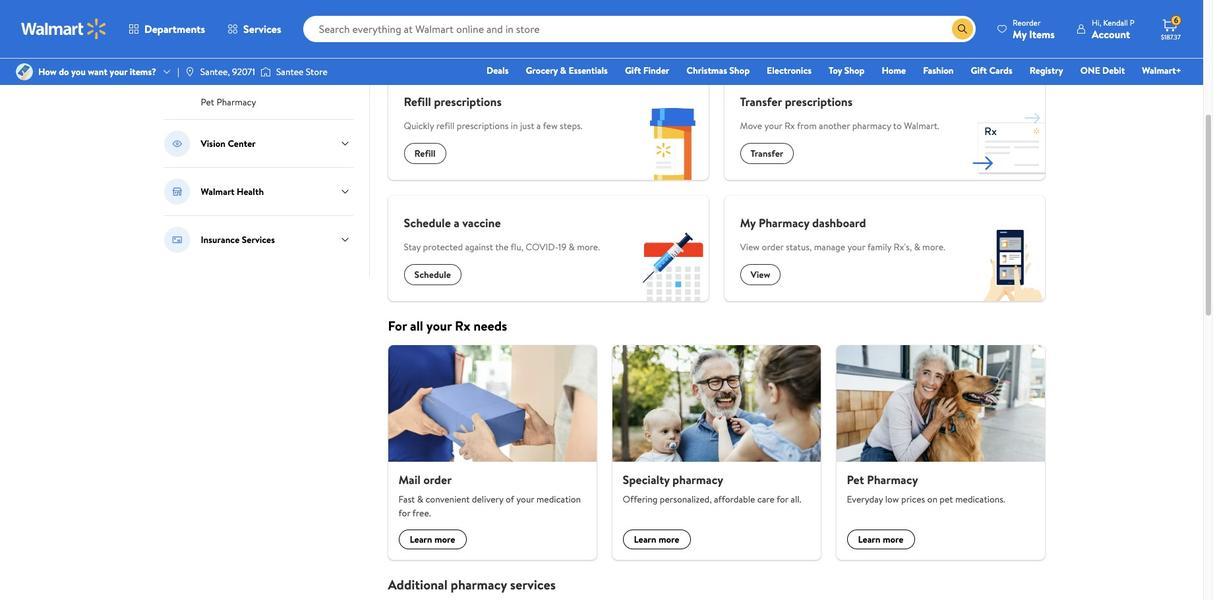 Task type: locate. For each thing, give the bounding box(es) containing it.
vision
[[201, 137, 226, 150]]

view order status, manage your family rx's, & more.
[[740, 241, 945, 254]]

few
[[543, 119, 558, 133]]

santee store
[[276, 65, 328, 78]]

pharmacy for pet pharmacy
[[217, 96, 256, 109]]

schedule down 'protected' on the top
[[414, 268, 451, 282]]

your right move
[[765, 119, 782, 133]]

refill down quickly
[[414, 147, 436, 160]]

0 vertical spatial services
[[243, 22, 281, 36]]

home link
[[876, 63, 912, 78]]

mail left order
[[201, 71, 217, 84]]

you right do at the top of page
[[71, 65, 86, 78]]

0 vertical spatial order
[[762, 241, 784, 254]]

shop right christmas
[[729, 64, 750, 77]]

gift for gift cards
[[971, 64, 987, 77]]

1 learn more from the left
[[410, 533, 455, 547]]

2 vertical spatial pharmacy
[[451, 576, 507, 594]]

pharmacy up status,
[[759, 215, 810, 231]]

how left can
[[388, 43, 414, 61]]

pharmacy up low
[[867, 472, 918, 488]]

mail
[[201, 71, 217, 84], [399, 472, 421, 488]]

1 horizontal spatial my
[[1013, 27, 1027, 41]]

insurance services
[[201, 233, 275, 247]]

refill for refill
[[414, 147, 436, 160]]

0 horizontal spatial more
[[434, 533, 455, 547]]

a left vaccine
[[454, 215, 459, 231]]

1 more from the left
[[434, 533, 455, 547]]

pharmacy left to
[[852, 119, 891, 133]]

learn down "everyday"
[[858, 533, 881, 547]]

& right fast
[[417, 493, 423, 506]]

gift finder
[[625, 64, 669, 77]]

1 vertical spatial how
[[38, 65, 57, 78]]

3 more from the left
[[883, 533, 904, 547]]

schedule inside button
[[414, 268, 451, 282]]

refill prescriptions. quickly refill medications in just a few steps. refill. image
[[636, 107, 708, 180]]

pharmacy down testing & treatment: strep throat, flu & covid-19
[[246, 71, 286, 84]]

free.
[[412, 507, 431, 520]]

more inside the specialty pharmacy 'list item'
[[659, 533, 679, 547]]

& down testing
[[201, 45, 207, 59]]

0 vertical spatial transfer
[[740, 94, 782, 110]]

just
[[520, 119, 534, 133]]

schedule
[[404, 215, 451, 231], [414, 268, 451, 282]]

1 horizontal spatial how
[[388, 43, 414, 61]]

shop right the toy
[[844, 64, 865, 77]]

for down fast
[[399, 507, 410, 520]]

more down convenient
[[434, 533, 455, 547]]

0 vertical spatial view
[[740, 241, 760, 254]]

rx left "needs"
[[455, 317, 470, 335]]

1 shop from the left
[[729, 64, 750, 77]]

services left the 'strep'
[[243, 22, 281, 36]]

1 vertical spatial schedule
[[414, 268, 451, 282]]

prescriptions up refill
[[434, 94, 502, 110]]

services inside dropdown button
[[243, 22, 281, 36]]

transfer for transfer
[[751, 147, 783, 160]]

view for view
[[751, 268, 770, 282]]

specialty
[[623, 472, 670, 488]]

19 right flu,
[[558, 241, 567, 254]]

view inside button
[[751, 268, 770, 282]]

1 horizontal spatial more.
[[922, 241, 945, 254]]

rx left from
[[785, 119, 795, 133]]

items?
[[130, 65, 156, 78]]

covid-
[[209, 45, 242, 59], [526, 241, 558, 254]]

 image
[[16, 63, 33, 80], [260, 65, 271, 78]]

my
[[1013, 27, 1027, 41], [740, 215, 756, 231]]

for
[[388, 317, 407, 335]]

vision center image
[[164, 131, 190, 157]]

pharmacy inside specialty pharmacy offering personalized, affordable care for all.
[[673, 472, 723, 488]]

pharmacy left services on the bottom
[[451, 576, 507, 594]]

santee, 92071
[[200, 65, 255, 78]]

1 horizontal spatial  image
[[260, 65, 271, 78]]

Walmart Site-Wide search field
[[303, 16, 976, 42]]

 image
[[185, 67, 195, 77]]

learn more down the offering
[[634, 533, 679, 547]]

0 horizontal spatial shop
[[729, 64, 750, 77]]

1 vertical spatial view
[[751, 268, 770, 282]]

center
[[228, 137, 256, 150]]

2 gift from the left
[[971, 64, 987, 77]]

learn more down low
[[858, 533, 904, 547]]

0 vertical spatial covid-
[[209, 45, 242, 59]]

services
[[510, 576, 556, 594]]

gift cards
[[971, 64, 1013, 77]]

refill prescriptions
[[404, 94, 502, 110]]

92071
[[232, 65, 255, 78]]

1 vertical spatial mail
[[399, 472, 421, 488]]

0 horizontal spatial covid-
[[209, 45, 242, 59]]

2 more. from the left
[[922, 241, 945, 254]]

0 horizontal spatial you
[[71, 65, 86, 78]]

0 vertical spatial a
[[537, 119, 541, 133]]

1 vertical spatial my
[[740, 215, 756, 231]]

2 horizontal spatial learn
[[858, 533, 881, 547]]

pet pharmacy link
[[201, 94, 256, 109]]

0 horizontal spatial rx
[[455, 317, 470, 335]]

personalized,
[[660, 493, 712, 506]]

pet
[[201, 96, 214, 109], [847, 472, 864, 488]]

1 vertical spatial a
[[454, 215, 459, 231]]

prescriptions
[[434, 94, 502, 110], [785, 94, 853, 110], [457, 119, 509, 133]]

pet down santee, on the left top of page
[[201, 96, 214, 109]]

refill up quickly
[[404, 94, 431, 110]]

1 vertical spatial pharmacy
[[673, 472, 723, 488]]

my up 'view' button
[[740, 215, 756, 231]]

mail up fast
[[399, 472, 421, 488]]

19 up 92071
[[242, 45, 250, 59]]

1 horizontal spatial order
[[762, 241, 784, 254]]

more. for schedule a vaccine
[[577, 241, 600, 254]]

0 horizontal spatial 19
[[242, 45, 250, 59]]

pharmacy inside "pet pharmacy everyday low prices on pet medications."
[[867, 472, 918, 488]]

|
[[177, 65, 179, 78]]

more down personalized,
[[659, 533, 679, 547]]

2 more from the left
[[659, 533, 679, 547]]

refill
[[404, 94, 431, 110], [414, 147, 436, 160]]

order up convenient
[[423, 472, 452, 488]]

1 horizontal spatial you
[[488, 43, 508, 61]]

for inside specialty pharmacy offering personalized, affordable care for all.
[[777, 493, 789, 506]]

pharmacy
[[246, 71, 286, 84], [217, 96, 256, 109], [759, 215, 810, 231], [867, 472, 918, 488]]

2 shop from the left
[[844, 64, 865, 77]]

1 horizontal spatial learn
[[634, 533, 656, 547]]

1 vertical spatial services
[[242, 233, 275, 247]]

1 vertical spatial pet
[[847, 472, 864, 488]]

learn down free.
[[410, 533, 432, 547]]

how left do at the top of page
[[38, 65, 57, 78]]

3 learn from the left
[[858, 533, 881, 547]]

learn more inside mail order list item
[[410, 533, 455, 547]]

0 vertical spatial for
[[777, 493, 789, 506]]

pet for pet pharmacy everyday low prices on pet medications.
[[847, 472, 864, 488]]

learn more inside pet pharmacy list item
[[858, 533, 904, 547]]

19
[[242, 45, 250, 59], [558, 241, 567, 254]]

1 vertical spatial transfer
[[751, 147, 783, 160]]

& right flu,
[[569, 241, 575, 254]]

0 horizontal spatial pharmacy
[[451, 576, 507, 594]]

0 horizontal spatial pet
[[201, 96, 214, 109]]

Search search field
[[303, 16, 976, 42]]

2 learn from the left
[[634, 533, 656, 547]]

1 horizontal spatial 19
[[558, 241, 567, 254]]

transfer prescriptions. move your rx from another pharmacy to walmart. transfer. image
[[972, 107, 1045, 180]]

santee
[[276, 65, 304, 78]]

all
[[410, 317, 423, 335]]

throat,
[[309, 31, 337, 44]]

learn more inside the specialty pharmacy 'list item'
[[634, 533, 679, 547]]

pharmacy
[[852, 119, 891, 133], [673, 472, 723, 488], [451, 576, 507, 594]]

gift inside "link"
[[971, 64, 987, 77]]

santee,
[[200, 65, 230, 78]]

0 horizontal spatial learn
[[410, 533, 432, 547]]

0 vertical spatial you
[[488, 43, 508, 61]]

 image left do at the top of page
[[16, 63, 33, 80]]

quickly
[[404, 119, 434, 133]]

& right grocery at the left top
[[560, 64, 566, 77]]

order inside mail order fast & convenient delivery of your medication for free.
[[423, 472, 452, 488]]

covid- inside testing & treatment: strep throat, flu & covid-19
[[209, 45, 242, 59]]

0 horizontal spatial a
[[454, 215, 459, 231]]

my left items on the right of page
[[1013, 27, 1027, 41]]

can
[[417, 43, 437, 61]]

p
[[1130, 17, 1135, 28]]

pet inside "pet pharmacy everyday low prices on pet medications."
[[847, 472, 864, 488]]

for all your rx needs
[[388, 317, 507, 335]]

more inside pet pharmacy list item
[[883, 533, 904, 547]]

pet pharmacy list item
[[828, 346, 1053, 561]]

1 horizontal spatial learn more
[[634, 533, 679, 547]]

want
[[88, 65, 107, 78]]

for left the "all."
[[777, 493, 789, 506]]

additional pharmacy services
[[388, 576, 556, 594]]

0 horizontal spatial how
[[38, 65, 57, 78]]

protected
[[423, 241, 463, 254]]

3 learn more from the left
[[858, 533, 904, 547]]

transfer for transfer prescriptions
[[740, 94, 782, 110]]

1 learn from the left
[[410, 533, 432, 547]]

schedule a vaccine
[[404, 215, 501, 231]]

from
[[797, 119, 817, 133]]

0 horizontal spatial gift
[[625, 64, 641, 77]]

1 horizontal spatial a
[[537, 119, 541, 133]]

list
[[380, 346, 1053, 561]]

offering
[[623, 493, 658, 506]]

more.
[[577, 241, 600, 254], [922, 241, 945, 254]]

0 vertical spatial my
[[1013, 27, 1027, 41]]

order
[[220, 71, 244, 84]]

1 vertical spatial order
[[423, 472, 452, 488]]

everyday
[[847, 493, 883, 506]]

pharmacy for pet pharmacy everyday low prices on pet medications.
[[867, 472, 918, 488]]

0 vertical spatial 19
[[242, 45, 250, 59]]

1 horizontal spatial more
[[659, 533, 679, 547]]

you up deals 'link'
[[488, 43, 508, 61]]

needs
[[474, 317, 507, 335]]

more inside mail order list item
[[434, 533, 455, 547]]

pharmacy for my pharmacy dashboard
[[759, 215, 810, 231]]

1 vertical spatial you
[[71, 65, 86, 78]]

0 vertical spatial rx
[[785, 119, 795, 133]]

learn inside the specialty pharmacy 'list item'
[[634, 533, 656, 547]]

0 horizontal spatial  image
[[16, 63, 33, 80]]

shop
[[729, 64, 750, 77], [844, 64, 865, 77]]

learn down the offering
[[634, 533, 656, 547]]

mail order list item
[[380, 346, 604, 561]]

gift left cards
[[971, 64, 987, 77]]

1 horizontal spatial gift
[[971, 64, 987, 77]]

1 horizontal spatial shop
[[844, 64, 865, 77]]

covid- down testing
[[209, 45, 242, 59]]

prescriptions up from
[[785, 94, 853, 110]]

more down low
[[883, 533, 904, 547]]

your right want
[[110, 65, 127, 78]]

store
[[306, 65, 328, 78]]

transfer up move
[[740, 94, 782, 110]]

0 horizontal spatial order
[[423, 472, 452, 488]]

a right just
[[537, 119, 541, 133]]

your right of
[[516, 493, 534, 506]]

list containing mail order
[[380, 346, 1053, 561]]

delivery
[[472, 493, 503, 506]]

my pharmacy dashboard. view order status, manage your family rx's and more. view. image
[[972, 229, 1045, 301]]

1 more. from the left
[[577, 241, 600, 254]]

transfer
[[740, 94, 782, 110], [751, 147, 783, 160]]

1 vertical spatial refill
[[414, 147, 436, 160]]

services
[[243, 22, 281, 36], [242, 233, 275, 247]]

vision center
[[201, 137, 256, 150]]

fashion
[[923, 64, 954, 77]]

0 vertical spatial how
[[388, 43, 414, 61]]

covid- right flu,
[[526, 241, 558, 254]]

transfer down move
[[751, 147, 783, 160]]

1 horizontal spatial pet
[[847, 472, 864, 488]]

 image right 92071
[[260, 65, 271, 78]]

2 horizontal spatial learn more
[[858, 533, 904, 547]]

schedule a vaccine. stay protected against the flu, covid-19 and more. schedule. image
[[636, 229, 708, 301]]

0 horizontal spatial more.
[[577, 241, 600, 254]]

schedule up stay
[[404, 215, 451, 231]]

view
[[740, 241, 760, 254], [751, 268, 770, 282]]

1 vertical spatial for
[[399, 507, 410, 520]]

learn inside mail order list item
[[410, 533, 432, 547]]

2 horizontal spatial more
[[883, 533, 904, 547]]

status,
[[786, 241, 812, 254]]

learn inside pet pharmacy list item
[[858, 533, 881, 547]]

low
[[885, 493, 899, 506]]

pharmacy down order
[[217, 96, 256, 109]]

home
[[882, 64, 906, 77]]

mail inside mail order fast & convenient delivery of your medication for free.
[[399, 472, 421, 488]]

walmart image
[[21, 18, 107, 40]]

0 horizontal spatial for
[[399, 507, 410, 520]]

1 vertical spatial covid-
[[526, 241, 558, 254]]

electronics
[[767, 64, 812, 77]]

0 vertical spatial mail
[[201, 71, 217, 84]]

more for order
[[434, 533, 455, 547]]

my inside reorder my items
[[1013, 27, 1027, 41]]

steps.
[[560, 119, 583, 133]]

1 horizontal spatial mail
[[399, 472, 421, 488]]

0 horizontal spatial learn more
[[410, 533, 455, 547]]

transfer prescriptions
[[740, 94, 853, 110]]

1 vertical spatial 19
[[558, 241, 567, 254]]

0 vertical spatial schedule
[[404, 215, 451, 231]]

to
[[893, 119, 902, 133]]

refill button
[[404, 143, 446, 164]]

1 horizontal spatial pharmacy
[[673, 472, 723, 488]]

toy shop
[[829, 64, 865, 77]]

1 horizontal spatial covid-
[[526, 241, 558, 254]]

learn more down free.
[[410, 533, 455, 547]]

1 gift from the left
[[625, 64, 641, 77]]

0 vertical spatial pharmacy
[[852, 119, 891, 133]]

1 vertical spatial rx
[[455, 317, 470, 335]]

services right insurance
[[242, 233, 275, 247]]

your left family
[[848, 241, 865, 254]]

pharmacy up personalized,
[[673, 472, 723, 488]]

toy shop link
[[823, 63, 871, 78]]

finder
[[643, 64, 669, 77]]

0 vertical spatial pet
[[201, 96, 214, 109]]

your
[[110, 65, 127, 78], [765, 119, 782, 133], [848, 241, 865, 254], [426, 317, 452, 335], [516, 493, 534, 506]]

2 learn more from the left
[[634, 533, 679, 547]]

prescriptions for transfer prescriptions
[[785, 94, 853, 110]]

order for view
[[762, 241, 784, 254]]

0 vertical spatial refill
[[404, 94, 431, 110]]

learn for mail
[[410, 533, 432, 547]]

one debit link
[[1075, 63, 1131, 78]]

order left status,
[[762, 241, 784, 254]]

reorder my items
[[1013, 17, 1055, 41]]

gift left finder
[[625, 64, 641, 77]]

mail for order
[[399, 472, 421, 488]]

pet up "everyday"
[[847, 472, 864, 488]]

transfer inside transfer button
[[751, 147, 783, 160]]

schedule for schedule a vaccine
[[404, 215, 451, 231]]

1 horizontal spatial for
[[777, 493, 789, 506]]

0 horizontal spatial mail
[[201, 71, 217, 84]]

refill inside button
[[414, 147, 436, 160]]



Task type: describe. For each thing, give the bounding box(es) containing it.
quickly refill prescriptions in just a few steps.
[[404, 119, 583, 133]]

view button
[[740, 264, 781, 286]]

 image for santee store
[[260, 65, 271, 78]]

mail order pharmacy link
[[201, 69, 286, 84]]

medication
[[537, 493, 581, 506]]

pet
[[940, 493, 953, 506]]

insurance
[[201, 233, 240, 247]]

deals
[[487, 64, 509, 77]]

flu
[[339, 31, 351, 44]]

grocery
[[526, 64, 558, 77]]

learn for pet
[[858, 533, 881, 547]]

pharmacy for specialty pharmacy offering personalized, affordable care for all.
[[673, 472, 723, 488]]

how can we help you today?
[[388, 43, 550, 61]]

& right rx's,
[[914, 241, 920, 254]]

treatment:
[[239, 31, 283, 44]]

grocery & essentials
[[526, 64, 608, 77]]

0 horizontal spatial my
[[740, 215, 756, 231]]

mail for order
[[201, 71, 217, 84]]

mail order pharmacy
[[201, 71, 286, 84]]

move
[[740, 119, 762, 133]]

2 horizontal spatial pharmacy
[[852, 119, 891, 133]]

dashboard
[[812, 215, 866, 231]]

toy
[[829, 64, 842, 77]]

family
[[867, 241, 892, 254]]

in
[[511, 119, 518, 133]]

departments button
[[117, 13, 216, 45]]

deals link
[[481, 63, 515, 78]]

walmart.
[[904, 119, 940, 133]]

walmart
[[201, 185, 235, 198]]

shop for christmas shop
[[729, 64, 750, 77]]

specialty pharmacy list item
[[604, 346, 828, 561]]

& right testing
[[231, 31, 237, 44]]

your inside mail order fast & convenient delivery of your medication for free.
[[516, 493, 534, 506]]

care
[[757, 493, 775, 506]]

we
[[441, 43, 457, 61]]

help
[[460, 43, 485, 61]]

affordable
[[714, 493, 755, 506]]

refill
[[436, 119, 455, 133]]

for inside mail order fast & convenient delivery of your medication for free.
[[399, 507, 410, 520]]

manage
[[814, 241, 845, 254]]

6 $187.37
[[1161, 15, 1181, 42]]

your right 'all'
[[426, 317, 452, 335]]

gift for gift finder
[[625, 64, 641, 77]]

registry
[[1030, 64, 1063, 77]]

of
[[506, 493, 514, 506]]

services button
[[216, 13, 293, 45]]

search icon image
[[957, 24, 968, 34]]

hi,
[[1092, 17, 1101, 28]]

account
[[1092, 27, 1130, 41]]

kendall
[[1103, 17, 1128, 28]]

walmart+ link
[[1136, 63, 1188, 78]]

19 inside testing & treatment: strep throat, flu & covid-19
[[242, 45, 250, 59]]

stay
[[404, 241, 421, 254]]

prescriptions for refill prescriptions
[[434, 94, 502, 110]]

prescriptions left in
[[457, 119, 509, 133]]

walmart insurance services image
[[164, 227, 190, 253]]

walmart health image
[[164, 179, 190, 205]]

learn more for pharmacy
[[634, 533, 679, 547]]

more for pharmacy
[[883, 533, 904, 547]]

stay protected against the flu, covid-19 & more.
[[404, 241, 600, 254]]

how for how do you want your items?
[[38, 65, 57, 78]]

more for pharmacy
[[659, 533, 679, 547]]

registry link
[[1024, 63, 1069, 78]]

shop for toy shop
[[844, 64, 865, 77]]

departments
[[144, 22, 205, 36]]

cards
[[989, 64, 1013, 77]]

transfer button
[[740, 143, 794, 164]]

essentials
[[569, 64, 608, 77]]

view for view order status, manage your family rx's, & more.
[[740, 241, 760, 254]]

pet for pet pharmacy
[[201, 96, 214, 109]]

move your rx from another pharmacy to walmart.
[[740, 119, 940, 133]]

how do you want your items?
[[38, 65, 156, 78]]

hi, kendall p account
[[1092, 17, 1135, 41]]

additional
[[388, 576, 448, 594]]

learn more for pharmacy
[[858, 533, 904, 547]]

grocery & essentials link
[[520, 63, 614, 78]]

1 horizontal spatial rx
[[785, 119, 795, 133]]

items
[[1029, 27, 1055, 41]]

refill for refill prescriptions
[[404, 94, 431, 110]]

testing & treatment: strep throat, flu & covid-19
[[201, 31, 351, 59]]

& inside mail order fast & convenient delivery of your medication for free.
[[417, 493, 423, 506]]

do
[[59, 65, 69, 78]]

walmart+
[[1142, 64, 1182, 77]]

 image for how do you want your items?
[[16, 63, 33, 80]]

gift cards link
[[965, 63, 1019, 78]]

pet pharmacy everyday low prices on pet medications.
[[847, 472, 1005, 506]]

schedule for schedule
[[414, 268, 451, 282]]

more. for my pharmacy dashboard
[[922, 241, 945, 254]]

learn for specialty
[[634, 533, 656, 547]]

strep
[[285, 31, 307, 44]]

prices
[[901, 493, 925, 506]]

learn more for order
[[410, 533, 455, 547]]

rx's,
[[894, 241, 912, 254]]

how for how can we help you today?
[[388, 43, 414, 61]]

$187.37
[[1161, 32, 1181, 42]]

pharmacy for additional pharmacy services
[[451, 576, 507, 594]]

christmas
[[687, 64, 727, 77]]

today?
[[512, 43, 550, 61]]

convenient
[[426, 493, 470, 506]]

christmas shop
[[687, 64, 750, 77]]

debit
[[1103, 64, 1125, 77]]

christmas shop link
[[681, 63, 756, 78]]

on
[[927, 493, 938, 506]]

all.
[[791, 493, 801, 506]]

fast
[[399, 493, 415, 506]]

health
[[237, 185, 264, 198]]

specialty pharmacy offering personalized, affordable care for all.
[[623, 472, 801, 506]]

one debit
[[1081, 64, 1125, 77]]

order for mail
[[423, 472, 452, 488]]



Task type: vqa. For each thing, say whether or not it's contained in the screenshot.


